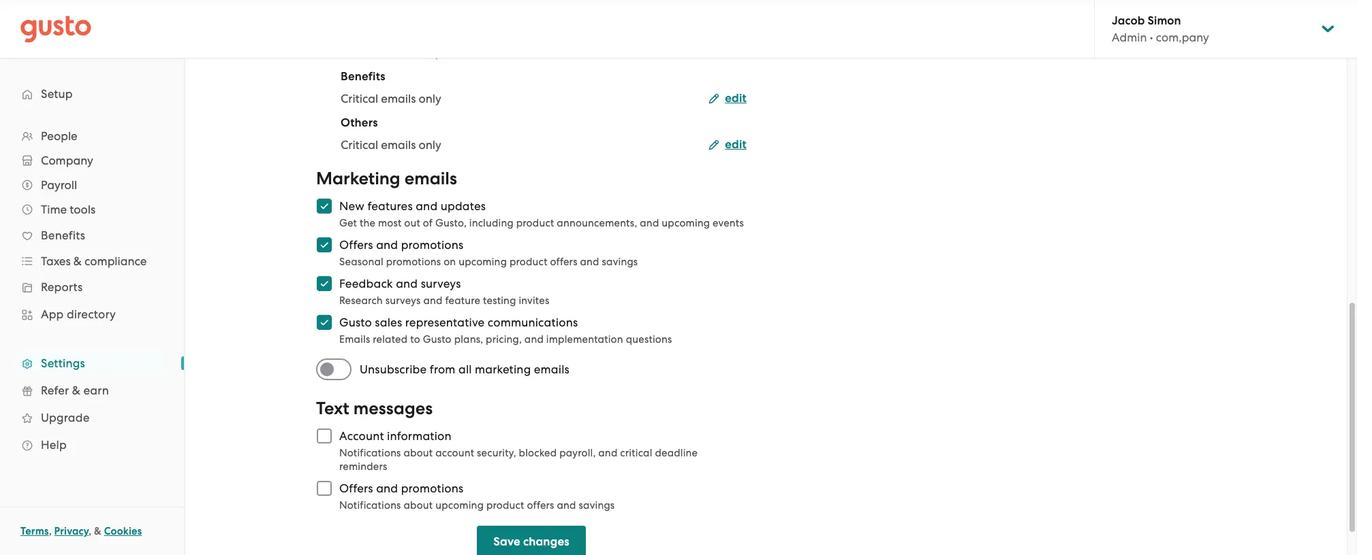Task type: vqa. For each thing, say whether or not it's contained in the screenshot.
Save changes BUTTON
yes



Task type: locate. For each thing, give the bounding box(es) containing it.
messages
[[353, 399, 433, 420]]

plans,
[[454, 334, 483, 346]]

account
[[435, 448, 474, 460]]

edit
[[725, 45, 747, 59], [725, 91, 747, 106], [725, 138, 747, 152]]

notifications
[[339, 448, 401, 460], [339, 500, 401, 512]]

savings down payroll,
[[579, 500, 615, 512]]

0 vertical spatial &
[[73, 255, 82, 268]]

help
[[41, 439, 67, 452]]

0 vertical spatial offers
[[339, 238, 373, 252]]

1 horizontal spatial benefits
[[341, 69, 386, 84]]

2 critical from the top
[[341, 92, 378, 106]]

2 offers and promotions checkbox from the top
[[309, 474, 339, 504]]

promotions for marketing emails
[[401, 238, 464, 252]]

surveys up research surveys and feature testing invites
[[421, 277, 461, 291]]

and left critical
[[598, 448, 618, 460]]

, left the cookies button
[[89, 526, 92, 538]]

1 notifications from the top
[[339, 448, 401, 460]]

and up of
[[416, 200, 438, 213]]

setup link
[[14, 82, 170, 106]]

,
[[49, 526, 52, 538], [89, 526, 92, 538]]

edit button for benefits
[[709, 91, 747, 107]]

time tools button
[[14, 198, 170, 222]]

0 vertical spatial offers and promotions
[[339, 238, 464, 252]]

unsubscribe from all marketing emails
[[360, 363, 570, 377]]

promotions
[[401, 238, 464, 252], [386, 256, 441, 268], [401, 482, 464, 496]]

of
[[423, 217, 433, 230]]

product right including
[[516, 217, 554, 230]]

2 offers and promotions from the top
[[339, 482, 464, 496]]

critical emails only for benefits
[[341, 92, 441, 106]]

0 vertical spatial edit button
[[709, 44, 747, 61]]

benefits up others
[[341, 69, 386, 84]]

notifications for offers
[[339, 500, 401, 512]]

critical
[[341, 46, 378, 59], [341, 92, 378, 106], [341, 138, 378, 152]]

and down communications
[[525, 334, 544, 346]]

offers and promotions down reminders
[[339, 482, 464, 496]]

and
[[416, 200, 438, 213], [640, 217, 659, 230], [376, 238, 398, 252], [580, 256, 599, 268], [396, 277, 418, 291], [423, 295, 443, 307], [525, 334, 544, 346], [598, 448, 618, 460], [376, 482, 398, 496], [557, 500, 576, 512]]

Offers and promotions checkbox
[[309, 230, 339, 260], [309, 474, 339, 504]]

offers and promotions checkbox down reminders
[[309, 474, 339, 504]]

gusto down representative
[[423, 334, 452, 346]]

1 vertical spatial critical emails only
[[341, 92, 441, 106]]

0 vertical spatial notifications
[[339, 448, 401, 460]]

information
[[387, 430, 452, 444]]

benefits inside list
[[41, 229, 85, 243]]

offers for text
[[339, 482, 373, 496]]

settings
[[41, 357, 85, 371]]

3 edit button from the top
[[709, 137, 747, 153]]

offers and promotions checkbox down get
[[309, 230, 339, 260]]

and down reminders
[[376, 482, 398, 496]]

2 vertical spatial edit button
[[709, 137, 747, 153]]

others
[[341, 116, 378, 130]]

and up representative
[[423, 295, 443, 307]]

& right taxes
[[73, 255, 82, 268]]

offers and promotions for messages
[[339, 482, 464, 496]]

representative
[[405, 316, 485, 330]]

2 vertical spatial &
[[94, 526, 102, 538]]

critical emails only
[[341, 46, 441, 59], [341, 92, 441, 106], [341, 138, 441, 152]]

0 vertical spatial offers and promotions checkbox
[[309, 230, 339, 260]]

1 vertical spatial edit button
[[709, 91, 747, 107]]

edit button for others
[[709, 137, 747, 153]]

2 only from the top
[[419, 92, 441, 106]]

2 vertical spatial edit
[[725, 138, 747, 152]]

0 vertical spatial critical
[[341, 46, 378, 59]]

list
[[0, 124, 184, 459]]

1 horizontal spatial ,
[[89, 526, 92, 538]]

1 vertical spatial offers and promotions
[[339, 482, 464, 496]]

1 offers and promotions checkbox from the top
[[309, 230, 339, 260]]

1 vertical spatial critical
[[341, 92, 378, 106]]

1 vertical spatial offers
[[339, 482, 373, 496]]

2 about from the top
[[404, 500, 433, 512]]

2 edit button from the top
[[709, 91, 747, 107]]

2 vertical spatial only
[[419, 138, 441, 152]]

out
[[404, 217, 420, 230]]

emails for benefits edit button
[[381, 92, 416, 106]]

notifications up reminders
[[339, 448, 401, 460]]

1 vertical spatial about
[[404, 500, 433, 512]]

3 critical emails only from the top
[[341, 138, 441, 152]]

2 , from the left
[[89, 526, 92, 538]]

offers and promotions
[[339, 238, 464, 252], [339, 482, 464, 496]]

compliance
[[85, 255, 147, 268]]

2 vertical spatial promotions
[[401, 482, 464, 496]]

gusto sales representative communications
[[339, 316, 578, 330]]

Unsubscribe from all marketing emails checkbox
[[316, 355, 360, 385]]

upcoming right on
[[459, 256, 507, 268]]

& left earn on the left of the page
[[72, 384, 80, 398]]

terms , privacy , & cookies
[[20, 526, 142, 538]]

0 vertical spatial promotions
[[401, 238, 464, 252]]

account
[[339, 430, 384, 444]]

1 about from the top
[[404, 448, 433, 460]]

surveys down feedback and surveys
[[385, 295, 421, 307]]

& for earn
[[72, 384, 80, 398]]

about inside notifications about account security, blocked payroll, and critical deadline reminders
[[404, 448, 433, 460]]

3 critical from the top
[[341, 138, 378, 152]]

3 only from the top
[[419, 138, 441, 152]]

benefits down time tools
[[41, 229, 85, 243]]

app
[[41, 308, 64, 322]]

1 vertical spatial benefits
[[41, 229, 85, 243]]

edit button
[[709, 44, 747, 61], [709, 91, 747, 107], [709, 137, 747, 153]]

emails related to gusto plans, pricing, and implementation questions
[[339, 334, 672, 346]]

upcoming
[[662, 217, 710, 230], [459, 256, 507, 268], [435, 500, 484, 512]]

text
[[316, 399, 349, 420]]

upcoming left events
[[662, 217, 710, 230]]

offers up save changes button
[[527, 500, 554, 512]]

testing
[[483, 295, 516, 307]]

1 vertical spatial offers and promotions checkbox
[[309, 474, 339, 504]]

1 only from the top
[[419, 46, 441, 59]]

implementation
[[546, 334, 623, 346]]

2 vertical spatial critical
[[341, 138, 378, 152]]

jacob
[[1112, 14, 1145, 28]]

0 horizontal spatial gusto
[[339, 316, 372, 330]]

refer & earn
[[41, 384, 109, 398]]

benefits link
[[14, 223, 170, 248]]

marketing emails
[[316, 168, 457, 189]]

Feedback and surveys checkbox
[[309, 269, 339, 299]]

& left the cookies button
[[94, 526, 102, 538]]

0 vertical spatial gusto
[[339, 316, 372, 330]]

2 vertical spatial critical emails only
[[341, 138, 441, 152]]

sales
[[375, 316, 402, 330]]

2 notifications from the top
[[339, 500, 401, 512]]

0 vertical spatial only
[[419, 46, 441, 59]]

product up invites
[[510, 256, 548, 268]]

gusto navigation element
[[0, 59, 184, 481]]

1 horizontal spatial gusto
[[423, 334, 452, 346]]

notifications down reminders
[[339, 500, 401, 512]]

earn
[[83, 384, 109, 398]]

2 offers from the top
[[339, 482, 373, 496]]

from
[[430, 363, 456, 377]]

0 horizontal spatial benefits
[[41, 229, 85, 243]]

simon
[[1148, 14, 1181, 28]]

1 vertical spatial offers
[[527, 500, 554, 512]]

offers up 'seasonal'
[[339, 238, 373, 252]]

upgrade
[[41, 412, 90, 425]]

offers down get the most out of gusto, including product announcements, and upcoming events
[[550, 256, 578, 268]]

Account information checkbox
[[309, 422, 339, 452]]

offers and promotions for emails
[[339, 238, 464, 252]]

emails
[[339, 334, 370, 346]]

payroll
[[41, 179, 77, 192]]

promotions down of
[[401, 238, 464, 252]]

1 offers and promotions from the top
[[339, 238, 464, 252]]

and up changes
[[557, 500, 576, 512]]

emails for others's edit button
[[381, 138, 416, 152]]

product up save
[[486, 500, 524, 512]]

emails for first edit button from the top of the page
[[381, 46, 416, 59]]

3 edit from the top
[[725, 138, 747, 152]]

gusto,
[[435, 217, 467, 230]]

list containing people
[[0, 124, 184, 459]]

gusto
[[339, 316, 372, 330], [423, 334, 452, 346]]

time
[[41, 203, 67, 217]]

product
[[516, 217, 554, 230], [510, 256, 548, 268], [486, 500, 524, 512]]

save changes
[[493, 536, 569, 550]]

security,
[[477, 448, 516, 460]]

offers
[[550, 256, 578, 268], [527, 500, 554, 512]]

most
[[378, 217, 402, 230]]

benefits
[[341, 69, 386, 84], [41, 229, 85, 243]]

promotions down account
[[401, 482, 464, 496]]

&
[[73, 255, 82, 268], [72, 384, 80, 398], [94, 526, 102, 538]]

about for and
[[404, 500, 433, 512]]

notifications inside notifications about account security, blocked payroll, and critical deadline reminders
[[339, 448, 401, 460]]

1 , from the left
[[49, 526, 52, 538]]

1 vertical spatial edit
[[725, 91, 747, 106]]

research
[[339, 295, 383, 307]]

taxes & compliance
[[41, 255, 147, 268]]

gusto up emails
[[339, 316, 372, 330]]

emails
[[381, 46, 416, 59], [381, 92, 416, 106], [381, 138, 416, 152], [405, 168, 457, 189], [534, 363, 570, 377]]

1 offers from the top
[[339, 238, 373, 252]]

1 vertical spatial &
[[72, 384, 80, 398]]

offers and promotions checkbox for text messages
[[309, 474, 339, 504]]

0 vertical spatial edit
[[725, 45, 747, 59]]

offers and promotions down out
[[339, 238, 464, 252]]

& inside dropdown button
[[73, 255, 82, 268]]

, left privacy link
[[49, 526, 52, 538]]

reports link
[[14, 275, 170, 300]]

upcoming down account
[[435, 500, 484, 512]]

taxes
[[41, 255, 71, 268]]

1 vertical spatial upcoming
[[459, 256, 507, 268]]

2 edit from the top
[[725, 91, 747, 106]]

2 critical emails only from the top
[[341, 92, 441, 106]]

savings
[[602, 256, 638, 268], [579, 500, 615, 512]]

0 vertical spatial critical emails only
[[341, 46, 441, 59]]

savings down announcements,
[[602, 256, 638, 268]]

offers down reminders
[[339, 482, 373, 496]]

2 vertical spatial product
[[486, 500, 524, 512]]

1 vertical spatial only
[[419, 92, 441, 106]]

0 vertical spatial about
[[404, 448, 433, 460]]

promotions up feedback and surveys
[[386, 256, 441, 268]]

0 vertical spatial benefits
[[341, 69, 386, 84]]

offers for marketing
[[339, 238, 373, 252]]

edit for others
[[725, 138, 747, 152]]

only for benefits
[[419, 92, 441, 106]]

pricing,
[[486, 334, 522, 346]]

0 horizontal spatial ,
[[49, 526, 52, 538]]

Gusto sales representative communications checkbox
[[309, 308, 339, 338]]

1 vertical spatial notifications
[[339, 500, 401, 512]]



Task type: describe. For each thing, give the bounding box(es) containing it.
•
[[1150, 31, 1153, 44]]

seasonal
[[339, 256, 384, 268]]

0 vertical spatial offers
[[550, 256, 578, 268]]

questions
[[626, 334, 672, 346]]

terms link
[[20, 526, 49, 538]]

cookies button
[[104, 524, 142, 540]]

new
[[339, 200, 365, 213]]

upgrade link
[[14, 406, 170, 431]]

to
[[410, 334, 420, 346]]

including
[[469, 217, 514, 230]]

tools
[[70, 203, 96, 217]]

on
[[444, 256, 456, 268]]

time tools
[[41, 203, 96, 217]]

jacob simon admin • com,pany
[[1112, 14, 1209, 44]]

critical for benefits
[[341, 92, 378, 106]]

reminders
[[339, 461, 387, 474]]

save
[[493, 536, 520, 550]]

1 edit button from the top
[[709, 44, 747, 61]]

people button
[[14, 124, 170, 149]]

notifications about account security, blocked payroll, and critical deadline reminders
[[339, 448, 698, 474]]

notifications for account
[[339, 448, 401, 460]]

people
[[41, 129, 77, 143]]

settings link
[[14, 352, 170, 376]]

app directory
[[41, 308, 116, 322]]

invites
[[519, 295, 549, 307]]

and inside notifications about account security, blocked payroll, and critical deadline reminders
[[598, 448, 618, 460]]

text messages
[[316, 399, 433, 420]]

terms
[[20, 526, 49, 538]]

payroll,
[[559, 448, 596, 460]]

get
[[339, 217, 357, 230]]

deadline
[[655, 448, 698, 460]]

reports
[[41, 281, 83, 294]]

about for information
[[404, 448, 433, 460]]

1 vertical spatial gusto
[[423, 334, 452, 346]]

taxes & compliance button
[[14, 249, 170, 274]]

new features and updates
[[339, 200, 486, 213]]

help link
[[14, 433, 170, 458]]

setup
[[41, 87, 73, 101]]

directory
[[67, 308, 116, 322]]

2 vertical spatial upcoming
[[435, 500, 484, 512]]

only for others
[[419, 138, 441, 152]]

all
[[459, 363, 472, 377]]

critical
[[620, 448, 652, 460]]

com,pany
[[1156, 31, 1209, 44]]

and down most
[[376, 238, 398, 252]]

admin
[[1112, 31, 1147, 44]]

changes
[[523, 536, 569, 550]]

1 vertical spatial savings
[[579, 500, 615, 512]]

refer
[[41, 384, 69, 398]]

related
[[373, 334, 408, 346]]

promotions for text messages
[[401, 482, 464, 496]]

home image
[[20, 15, 91, 43]]

and right feedback
[[396, 277, 418, 291]]

feedback
[[339, 277, 393, 291]]

offers and promotions checkbox for marketing emails
[[309, 230, 339, 260]]

payroll button
[[14, 173, 170, 198]]

and right announcements,
[[640, 217, 659, 230]]

unsubscribe
[[360, 363, 427, 377]]

feature
[[445, 295, 480, 307]]

1 critical emails only from the top
[[341, 46, 441, 59]]

marketing
[[316, 168, 400, 189]]

refer & earn link
[[14, 379, 170, 403]]

announcements,
[[557, 217, 637, 230]]

0 vertical spatial product
[[516, 217, 554, 230]]

research surveys and feature testing invites
[[339, 295, 549, 307]]

& for compliance
[[73, 255, 82, 268]]

1 vertical spatial product
[[510, 256, 548, 268]]

1 critical from the top
[[341, 46, 378, 59]]

privacy
[[54, 526, 89, 538]]

company button
[[14, 149, 170, 173]]

app directory link
[[14, 303, 170, 327]]

feedback and surveys
[[339, 277, 461, 291]]

0 vertical spatial savings
[[602, 256, 638, 268]]

communications
[[488, 316, 578, 330]]

1 vertical spatial surveys
[[385, 295, 421, 307]]

edit for benefits
[[725, 91, 747, 106]]

blocked
[[519, 448, 557, 460]]

1 vertical spatial promotions
[[386, 256, 441, 268]]

0 vertical spatial upcoming
[[662, 217, 710, 230]]

notifications about upcoming product offers and savings
[[339, 500, 615, 512]]

save changes button
[[477, 527, 586, 556]]

0 vertical spatial surveys
[[421, 277, 461, 291]]

and down announcements,
[[580, 256, 599, 268]]

updates
[[441, 200, 486, 213]]

critical emails only for others
[[341, 138, 441, 152]]

1 edit from the top
[[725, 45, 747, 59]]

cookies
[[104, 526, 142, 538]]

the
[[360, 217, 375, 230]]

marketing
[[475, 363, 531, 377]]

events
[[713, 217, 744, 230]]

critical for others
[[341, 138, 378, 152]]

New features and updates checkbox
[[309, 191, 339, 221]]

privacy link
[[54, 526, 89, 538]]

get the most out of gusto, including product announcements, and upcoming events
[[339, 217, 744, 230]]

seasonal promotions on upcoming product offers and savings
[[339, 256, 638, 268]]

features
[[368, 200, 413, 213]]



